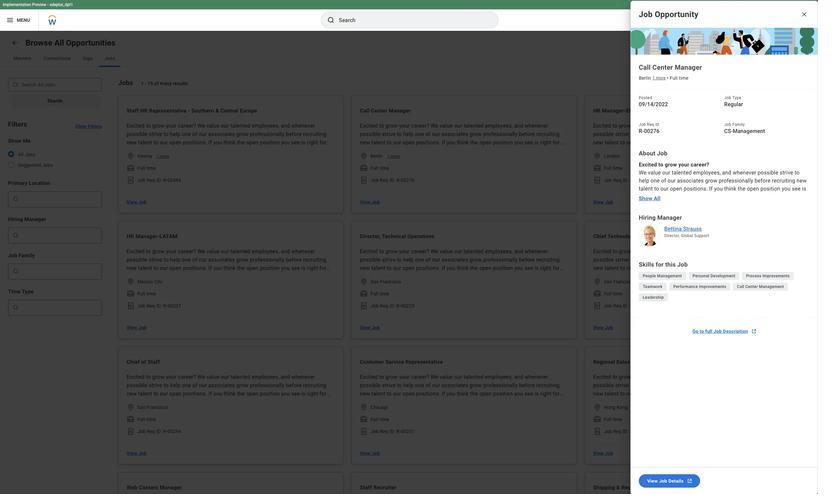 Task type: describe. For each thing, give the bounding box(es) containing it.
preview
[[32, 2, 46, 7]]

location image for customer service representative
[[360, 404, 368, 412]]

people
[[643, 274, 657, 279]]

excited for excited to grow your career? we value our talented employees, and whenever possible strive to help one of our associates grow professionally before recruiting new talent to our open positions. if you think the open position you see is right for you, we encourage you to apply!
[[639, 162, 658, 168]]

of inside the excited to grow your career? we value our talented employees, and whenever possible strive to help one of our associates grow professionally before recruiting new talent to our open positions. if you think the open position you see is right for you, we encourage you to apply!
[[662, 178, 667, 184]]

director, inside bettina strauss director, global support
[[665, 234, 681, 238]]

our up show all button
[[661, 186, 669, 192]]

: for chief of staff
[[161, 429, 162, 435]]

2 horizontal spatial -
[[188, 108, 190, 114]]

2 vertical spatial management
[[760, 285, 785, 289]]

san for of
[[137, 405, 146, 410]]

00225
[[401, 303, 415, 309]]

san for technical
[[371, 279, 379, 285]]

your for excited to grow your career? we value our talented employees, and whenever possible strive to help one of our associates grow professionally before recruiting new talent to our open positions. if you think the open position you see is right for you, we encourage you to apply!
[[679, 162, 690, 168]]

connections button
[[38, 50, 76, 67]]

0 horizontal spatial hiring
[[8, 216, 23, 223]]

location image for staff hr representative - southern & central europe
[[127, 152, 135, 160]]

full for chief technology officer (cto)
[[604, 291, 612, 297]]

full
[[706, 329, 713, 334]]

time type element for director, technical operations
[[360, 290, 368, 298]]

mentors button
[[8, 50, 37, 67]]

id inside "job req id r-00276"
[[656, 122, 660, 127]]

job type regular
[[725, 96, 744, 108]]

go to full job description
[[693, 329, 749, 334]]

0 horizontal spatial hiring manager
[[8, 216, 46, 223]]

time for customer service representative
[[380, 417, 390, 422]]

shipping
[[594, 485, 616, 491]]

full inside job opportunity dialog
[[671, 75, 678, 81]]

skills
[[639, 261, 655, 268]]

our right 00044
[[668, 178, 676, 184]]

hiring manager inside job opportunity dialog
[[639, 214, 683, 221]]

location
[[29, 180, 50, 186]]

recruiting for excited to grow your career? we value our talented employees, and whenever possible strive to help one of our associates grow professionally before recruiting new talent to our open positions. if you think the open position you see is right for you, we encourage you to apply!  our people make all the difference in our success.
[[770, 383, 794, 389]]

jobrequisitionid element for customer service representative
[[360, 428, 368, 436]]

regional sales manager
[[594, 359, 654, 365]]

description
[[724, 329, 749, 334]]

bettina
[[665, 226, 682, 232]]

view job for hr manager-latam
[[127, 325, 147, 331]]

job req id : r-00294
[[137, 429, 181, 435]]

1 left 15
[[141, 81, 144, 86]]

type for time type
[[22, 289, 34, 295]]

0 horizontal spatial call
[[360, 108, 370, 114]]

view job for customer service representative
[[360, 451, 380, 456]]

hr for hr manager-latam
[[127, 233, 134, 240]]

full time for customer service representative
[[371, 417, 390, 422]]

bettina strauss director, global support
[[665, 226, 710, 238]]

of inside excited to grow your career? we value our talented employees, and whenever possible strive to help one of our associates grow professionally before recruiting new talent to our open positions. if you think the open position you see is right for you, we encourage you to apply!  our people make all the difference in our success.
[[659, 383, 665, 389]]

gigs button
[[78, 50, 98, 67]]

0 horizontal spatial &
[[216, 108, 219, 114]]

officer
[[638, 233, 656, 240]]

view for regional sales manager
[[594, 451, 604, 456]]

full for hr manager-latam
[[137, 291, 145, 297]]

personal
[[693, 274, 710, 279]]

show for show me
[[8, 138, 22, 144]]

jobrequisitionid element for staff hr representative - southern & central europe
[[127, 176, 135, 184]]

view for call center manager
[[360, 200, 371, 205]]

recruiting for excited to grow your career? we value our talented employees, and whenever possible strive to help one of our associates grow professionally before recruiting new talent to our open positions. if you think the open position you see is right for you, we encourage you to apply!
[[773, 178, 796, 184]]

•
[[668, 75, 669, 81]]

tab list containing mentors
[[0, 50, 819, 67]]

web
[[127, 485, 138, 491]]

strive for excited to grow your career? we value our talented employees, and whenever possible strive to help one of our associates grow professionally before recruiting new talent to our open positions. if you think the open position you see is right for you, we encourage you to apply!  our people make all the difference in our success.
[[616, 383, 629, 389]]

leadership
[[643, 295, 665, 300]]

improvements for process improvements
[[763, 274, 791, 279]]

00201
[[401, 429, 415, 435]]

go
[[693, 329, 699, 334]]

primary
[[8, 180, 27, 186]]

central
[[221, 108, 239, 114]]

time type image for hr manager-latam
[[127, 290, 135, 298]]

talented for excited to grow your career? we value our talented employees, and whenever possible strive to help one of our associates grow professionally before recruiting new talent to our open positions. if you think the open position you see is right for you, we encourage you to apply!  our people make all the difference in our success.
[[698, 374, 718, 381]]

my tasks element
[[777, 13, 796, 27]]

you, for excited to grow your career? we value our talented employees, and whenever possible strive to help one of our associates grow professionally before recruiting new talent to our open positions. if you think the open position you see is right for you, we encourage you to apply!
[[660, 194, 670, 200]]

r- for regional sales manager
[[630, 429, 635, 435]]

r- inside "job req id r-00276"
[[639, 128, 645, 134]]

excited to grow your career? we value our talented employees, and whenever possible strive to help one of our associates grow professionally before recruiting new talent to our open positions. if you think the open position you see is right for you, we encourage you to apply!  our people make all the difference in our success.
[[594, 374, 796, 406]]

you, for excited to grow your career? we value our talented employees, and whenever possible strive to help one of our associates grow professionally before recruiting new talent to our open positions. if you think the open position you see is right for you, we encourage you to apply!  our people make all the difference in our success.
[[594, 399, 604, 406]]

r- for chief technology officer (cto)
[[630, 303, 635, 309]]

0 horizontal spatial all
[[18, 152, 24, 157]]

view for chief technology officer (cto)
[[594, 325, 604, 331]]

about job
[[639, 150, 668, 157]]

view job button for call center manager
[[358, 195, 383, 209]]

excited to grow your career? we value our talented employees, and whenever possible strive to help one of our associates grow professionally before recruiting new talent to our open positions. if you think the open position you see is right for you, we encourage you to apply!
[[639, 162, 809, 200]]

view inside button
[[648, 479, 658, 484]]

representative for service
[[406, 359, 443, 365]]

justify image
[[6, 16, 14, 24]]

kong
[[617, 405, 628, 410]]

r- for director, technical operations
[[397, 303, 401, 309]]

adeptai_dpt1
[[50, 2, 73, 7]]

cs-
[[725, 128, 734, 134]]

job req id : r-00293
[[604, 303, 648, 309]]

hong
[[604, 405, 616, 410]]

: for regional sales manager
[[628, 429, 629, 435]]

in
[[759, 399, 763, 406]]

support
[[695, 234, 710, 238]]

whenever for excited to grow your career? we value our talented employees, and whenever possible strive to help one of our associates grow professionally before recruiting new talent to our open positions. if you think the open position you see is right for you, we encourage you to apply!  our people make all the difference in our success.
[[759, 374, 782, 381]]

jobrequisitionid image for chief of staff
[[127, 428, 135, 436]]

(cto)
[[657, 233, 672, 240]]

job opportunity dialog
[[631, 1, 819, 495]]

full time for hr manager-emea
[[604, 166, 623, 171]]

gigs
[[83, 56, 93, 61]]

hiring inside job opportunity dialog
[[639, 214, 656, 221]]

hong kong
[[604, 405, 628, 410]]

possible for excited to grow your career? we value our talented employees, and whenever possible strive to help one of our associates grow professionally before recruiting new talent to our open positions. if you think the open position you see is right for you, we encourage you to apply!  our people make all the difference in our success.
[[594, 383, 614, 389]]

job req id : r-00044
[[604, 178, 648, 183]]

all jobs
[[18, 152, 36, 157]]

00044
[[635, 178, 648, 183]]

1 horizontal spatial hr
[[140, 108, 148, 114]]

time for call center manager
[[380, 166, 390, 171]]

hr manager-latam
[[127, 233, 178, 240]]

filters inside button
[[88, 124, 102, 129]]

our right in
[[765, 399, 773, 406]]

full for chief of staff
[[137, 417, 145, 422]]

search image for primary
[[12, 196, 19, 203]]

san francisco for technical
[[371, 279, 401, 285]]

staff hr representative - southern & central europe
[[127, 108, 257, 114]]

jobs up suggested
[[25, 152, 36, 157]]

00276 inside "job req id r-00276"
[[645, 128, 660, 134]]

job inside job family cs-management
[[725, 122, 732, 127]]

00294
[[168, 429, 181, 435]]

city
[[154, 279, 163, 285]]

more for call center manager
[[391, 154, 401, 159]]

req for director, technical operations
[[380, 303, 389, 309]]

suggested
[[18, 163, 41, 168]]

location image for hr manager-emea
[[594, 152, 602, 160]]

position for excited to grow your career? we value our talented employees, and whenever possible strive to help one of our associates grow professionally before recruiting new talent to our open positions. if you think the open position you see is right for you, we encourage you to apply!
[[761, 186, 781, 192]]

for for excited to grow your career? we value our talented employees, and whenever possible strive to help one of our associates grow professionally before recruiting new talent to our open positions. if you think the open position you see is right for you, we encourage you to apply!
[[652, 194, 659, 200]]

job req id r-00276
[[639, 122, 660, 134]]

1 right vienna
[[156, 154, 159, 159]]

menu
[[17, 17, 30, 23]]

is for excited to grow your career? we value our talented employees, and whenever possible strive to help one of our associates grow professionally before recruiting new talent to our open positions. if you think the open position you see is right for you, we encourage you to apply!  our people make all the difference in our success.
[[769, 391, 773, 397]]

new for excited to grow your career? we value our talented employees, and whenever possible strive to help one of our associates grow professionally before recruiting new talent to our open positions. if you think the open position you see is right for you, we encourage you to apply!
[[797, 178, 807, 184]]

excited for excited to grow your career? we value our talented employees, and whenever possible strive to help one of our associates grow professionally before recruiting new talent to our open positions. if you think the open position you see is right for you, we encourage you to apply!  our people make all the difference in our success.
[[594, 374, 612, 381]]

content
[[139, 485, 159, 491]]

0 horizontal spatial director,
[[360, 233, 381, 240]]

time type image for staff
[[127, 164, 135, 172]]

opportunity
[[655, 10, 699, 19]]

representative for hr
[[149, 108, 187, 114]]

position for excited to grow your career? we value our talented employees, and whenever possible strive to help one of our associates grow professionally before recruiting new talent to our open positions. if you think the open position you see is right for you, we encourage you to apply!  our people make all the difference in our success.
[[727, 391, 747, 397]]

regular
[[725, 101, 744, 108]]

view job details button
[[639, 475, 701, 488]]

2 horizontal spatial center
[[746, 285, 759, 289]]

search button
[[8, 94, 102, 108]]

vienna
[[137, 154, 152, 159]]

view job button for regional sales manager
[[591, 447, 616, 460]]

time type image for customer service representative
[[360, 416, 368, 424]]

0 horizontal spatial call center manager
[[360, 108, 411, 114]]

make
[[701, 399, 715, 406]]

jobrequisitionid image for director,
[[360, 302, 368, 310]]

talented for excited to grow your career? we value our talented employees, and whenever possible strive to help one of our associates grow professionally before recruiting new talent to our open positions. if you think the open position you see is right for you, we encourage you to apply!
[[672, 170, 692, 176]]

personal development
[[693, 274, 736, 279]]

time type element for hr manager-latam
[[127, 290, 135, 298]]

0 horizontal spatial filters
[[8, 120, 27, 128]]

see for excited to grow your career? we value our talented employees, and whenever possible strive to help one of our associates grow professionally before recruiting new talent to our open positions. if you think the open position you see is right for you, we encourage you to apply!  our people make all the difference in our success.
[[758, 391, 767, 397]]

id for chief of staff
[[156, 429, 161, 435]]

00293
[[635, 303, 648, 309]]

jobrequisitionid image for staff hr representative - southern & central europe
[[127, 176, 135, 184]]

1 horizontal spatial call
[[639, 63, 651, 71]]

about
[[639, 150, 656, 157]]

job req id : r-00494
[[137, 178, 181, 183]]

job family cs-management
[[725, 122, 766, 134]]

customer service representative
[[360, 359, 443, 365]]

all
[[716, 399, 722, 406]]

and for excited to grow your career? we value our talented employees, and whenever possible strive to help one of our associates grow professionally before recruiting new talent to our open positions. if you think the open position you see is right for you, we encourage you to apply!  our people make all the difference in our success.
[[748, 374, 757, 381]]

search
[[47, 98, 63, 104]]

hr manager-emea
[[594, 108, 641, 114]]

2 horizontal spatial 1 more button
[[653, 75, 666, 81]]

: for staff hr representative - southern & central europe
[[161, 178, 162, 183]]

customer
[[360, 359, 384, 365]]

san francisco for of
[[137, 405, 168, 410]]

location element for director, technical operations
[[360, 278, 368, 286]]

job default image image
[[631, 28, 819, 55]]

- inside 'menu' banner
[[47, 2, 49, 7]]

jobs left 15
[[118, 79, 133, 87]]

job inside button
[[660, 479, 668, 484]]

process
[[747, 274, 762, 279]]

0 horizontal spatial 00276
[[401, 178, 415, 183]]

location element for chief of staff
[[127, 404, 135, 412]]

: for hr manager-latam
[[161, 303, 162, 309]]

Search Workday  search field
[[339, 13, 485, 27]]

1 more button for call center manager
[[387, 154, 401, 159]]

1 vertical spatial staff
[[148, 359, 160, 365]]

time for staff hr representative - southern & central europe
[[146, 166, 156, 171]]

chief of staff
[[127, 359, 160, 365]]

and for excited to grow your career? we value our talented employees, and whenever possible strive to help one of our associates grow professionally before recruiting new talent to our open positions. if you think the open position you see is right for you, we encourage you to apply!
[[723, 170, 732, 176]]

our up kong
[[627, 391, 635, 397]]

2 vertical spatial call
[[738, 285, 745, 289]]

posted 09/14/2022
[[639, 96, 669, 108]]

full for regional sales manager
[[604, 417, 612, 422]]

x image
[[802, 11, 808, 18]]

performance improvements
[[674, 285, 727, 289]]

show me
[[8, 138, 31, 144]]

career? for excited to grow your career? we value our talented employees, and whenever possible strive to help one of our associates grow professionally before recruiting new talent to our open positions. if you think the open position you see is right for you, we encourage you to apply!  our people make all the difference in our success.
[[645, 374, 663, 381]]

1 vertical spatial for
[[656, 261, 664, 268]]

mexico
[[137, 279, 153, 285]]

job req id : r-00225
[[371, 303, 415, 309]]

europe
[[240, 108, 257, 114]]

our down about job
[[663, 170, 671, 176]]

management inside job family cs-management
[[734, 128, 766, 134]]

Search All Jobs text field
[[8, 78, 102, 92]]

berlin 1 more • full time
[[639, 75, 689, 81]]

00230
[[635, 429, 648, 435]]

1 vertical spatial management
[[658, 274, 683, 279]]



Task type: vqa. For each thing, say whether or not it's contained in the screenshot.
scheduled
no



Task type: locate. For each thing, give the bounding box(es) containing it.
0 horizontal spatial manager-
[[136, 233, 160, 240]]

1 horizontal spatial manager-
[[603, 108, 627, 114]]

recruiting inside excited to grow your career? we value our talented employees, and whenever possible strive to help one of our associates grow professionally before recruiting new talent to our open positions. if you think the open position you see is right for you, we encourage you to apply!  our people make all the difference in our success.
[[770, 383, 794, 389]]

jobrequisitionid image for hr
[[594, 176, 602, 184]]

0 vertical spatial new
[[797, 178, 807, 184]]

0 vertical spatial excited
[[639, 162, 658, 168]]

time inside job opportunity dialog
[[680, 75, 689, 81]]

jobrequisitionid element left the job req id : r-00230
[[594, 428, 602, 436]]

time type element for chief technology officer (cto)
[[594, 290, 602, 298]]

2 vertical spatial -
[[188, 108, 190, 114]]

full time for chief technology officer (cto)
[[604, 291, 623, 297]]

job opportunity
[[639, 10, 699, 19]]

is inside excited to grow your career? we value our talented employees, and whenever possible strive to help one of our associates grow professionally before recruiting new talent to our open positions. if you think the open position you see is right for you, we encourage you to apply!  our people make all the difference in our success.
[[769, 391, 773, 397]]

type inside job type regular
[[733, 96, 742, 100]]

view job down job req id : r-00044
[[594, 200, 614, 205]]

positions. inside excited to grow your career? we value our talented employees, and whenever possible strive to help one of our associates grow professionally before recruiting new talent to our open positions. if you think the open position you see is right for you, we encourage you to apply!  our people make all the difference in our success.
[[650, 391, 674, 397]]

if inside excited to grow your career? we value our talented employees, and whenever possible strive to help one of our associates grow professionally before recruiting new talent to our open positions. if you think the open position you see is right for you, we encourage you to apply!  our people make all the difference in our success.
[[676, 391, 679, 397]]

type
[[733, 96, 742, 100], [22, 289, 34, 295]]

right down 00044
[[639, 194, 651, 200]]

time right •
[[680, 75, 689, 81]]

0 vertical spatial for
[[652, 194, 659, 200]]

1 horizontal spatial filters
[[88, 124, 102, 129]]

positions. inside the excited to grow your career? we value our talented employees, and whenever possible strive to help one of our associates grow professionally before recruiting new talent to our open positions. if you think the open position you see is right for you, we encourage you to apply!
[[684, 186, 708, 192]]

primary location
[[8, 180, 50, 186]]

career?
[[691, 162, 710, 168], [645, 374, 663, 381]]

search image for time
[[12, 304, 19, 311]]

apply! left 'our'
[[657, 399, 672, 406]]

professionally inside the excited to grow your career? we value our talented employees, and whenever possible strive to help one of our associates grow professionally before recruiting new talent to our open positions. if you think the open position you see is right for you, we encourage you to apply!
[[719, 178, 754, 184]]

jobrequisitionid element
[[127, 176, 135, 184], [360, 176, 368, 184], [594, 176, 602, 184], [127, 302, 135, 310], [360, 302, 368, 310], [594, 302, 602, 310], [127, 428, 135, 436], [360, 428, 368, 436], [594, 428, 602, 436]]

talented inside the excited to grow your career? we value our talented employees, and whenever possible strive to help one of our associates grow professionally before recruiting new talent to our open positions. if you think the open position you see is right for you, we encourage you to apply!
[[672, 170, 692, 176]]

jobrequisitionid image for hr manager-latam
[[127, 302, 135, 310]]

talented inside excited to grow your career? we value our talented employees, and whenever possible strive to help one of our associates grow professionally before recruiting new talent to our open positions. if you think the open position you see is right for you, we encourage you to apply!  our people make all the difference in our success.
[[698, 374, 718, 381]]

1 horizontal spatial value
[[674, 374, 687, 381]]

we left kong
[[605, 399, 612, 406]]

location element for staff hr representative - southern & central europe
[[127, 152, 135, 160]]

jobrequisitionid element for regional sales manager
[[594, 428, 602, 436]]

if for excited to grow your career? we value our talented employees, and whenever possible strive to help one of our associates grow professionally before recruiting new talent to our open positions. if you think the open position you see is right for you, we encourage you to apply!
[[710, 186, 713, 192]]

talent
[[639, 186, 653, 192], [605, 391, 619, 397]]

southern
[[192, 108, 214, 114]]

excited inside the excited to grow your career? we value our talented employees, and whenever possible strive to help one of our associates grow professionally before recruiting new talent to our open positions. if you think the open position you see is right for you, we encourage you to apply!
[[639, 162, 658, 168]]

view job button down "job req id : r-00276"
[[358, 195, 383, 209]]

- right preview at the left
[[47, 2, 49, 7]]

0 vertical spatial show
[[8, 138, 22, 144]]

search image
[[327, 16, 335, 24], [12, 81, 19, 88], [12, 232, 19, 239], [12, 268, 19, 275]]

full for customer service representative
[[371, 417, 379, 422]]

jobrequisitionid element left job req id : r-00225
[[360, 302, 368, 310]]

think inside excited to grow your career? we value our talented employees, and whenever possible strive to help one of our associates grow professionally before recruiting new talent to our open positions. if you think the open position you see is right for you, we encourage you to apply!  our people make all the difference in our success.
[[691, 391, 703, 397]]

implementation preview -   adeptai_dpt1
[[3, 2, 73, 7]]

see inside excited to grow your career? we value our talented employees, and whenever possible strive to help one of our associates grow professionally before recruiting new talent to our open positions. if you think the open position you see is right for you, we encourage you to apply!  our people make all the difference in our success.
[[758, 391, 767, 397]]

full time down vienna
[[137, 166, 156, 171]]

job
[[639, 10, 653, 19], [725, 96, 732, 100], [639, 122, 647, 127], [725, 122, 732, 127], [658, 150, 668, 157], [137, 178, 146, 183], [371, 178, 379, 183], [604, 178, 613, 183], [139, 200, 147, 205], [372, 200, 380, 205], [606, 200, 614, 205], [8, 252, 17, 259], [678, 261, 688, 268], [137, 303, 146, 309], [371, 303, 379, 309], [604, 303, 613, 309], [139, 325, 147, 331], [372, 325, 380, 331], [606, 325, 614, 331], [714, 329, 722, 334], [137, 429, 146, 435], [371, 429, 379, 435], [604, 429, 613, 435], [139, 451, 147, 456], [372, 451, 380, 456], [606, 451, 614, 456], [660, 479, 668, 484]]

full time up job req id : r-00294
[[137, 417, 156, 422]]

position inside the excited to grow your career? we value our talented employees, and whenever possible strive to help one of our associates grow professionally before recruiting new talent to our open positions. if you think the open position you see is right for you, we encourage you to apply!
[[761, 186, 781, 192]]

0 vertical spatial family
[[733, 122, 746, 127]]

1 horizontal spatial type
[[733, 96, 742, 100]]

our up 'our'
[[666, 383, 674, 389]]

full time down the hong kong
[[604, 417, 623, 422]]

time up "job req id : r-00276"
[[380, 166, 390, 171]]

our
[[673, 399, 682, 406]]

time for director, technical operations
[[380, 291, 390, 297]]

r- for staff hr representative - southern & central europe
[[163, 178, 168, 183]]

0 horizontal spatial position
[[727, 391, 747, 397]]

2 vertical spatial staff
[[360, 485, 372, 491]]

is inside the excited to grow your career? we value our talented employees, and whenever possible strive to help one of our associates grow professionally before recruiting new talent to our open positions. if you think the open position you see is right for you, we encourage you to apply!
[[803, 186, 807, 192]]

view job down the job req id : r-00230
[[594, 451, 614, 456]]

professionally for excited to grow your career? we value our talented employees, and whenever possible strive to help one of our associates grow professionally before recruiting new talent to our open positions. if you think the open position you see is right for you, we encourage you to apply!
[[719, 178, 754, 184]]

show all
[[639, 195, 661, 202]]

think
[[725, 186, 737, 192], [691, 391, 703, 397]]

the for excited to grow your career? we value our talented employees, and whenever possible strive to help one of our associates grow professionally before recruiting new talent to our open positions. if you think the open position you see is right for you, we encourage you to apply!  our people make all the difference in our success.
[[704, 391, 712, 397]]

job req id : r-00201
[[371, 429, 415, 435]]

encourage for excited to grow your career? we value our talented employees, and whenever possible strive to help one of our associates grow professionally before recruiting new talent to our open positions. if you think the open position you see is right for you, we encourage you to apply!
[[680, 194, 706, 200]]

apply! inside excited to grow your career? we value our talented employees, and whenever possible strive to help one of our associates grow professionally before recruiting new talent to our open positions. if you think the open position you see is right for you, we encourage you to apply!  our people make all the difference in our success.
[[657, 399, 672, 406]]

is
[[803, 186, 807, 192], [769, 391, 773, 397]]

help inside excited to grow your career? we value our talented employees, and whenever possible strive to help one of our associates grow professionally before recruiting new talent to our open positions. if you think the open position you see is right for you, we encourage you to apply!  our people make all the difference in our success.
[[637, 383, 648, 389]]

jobrequisitionid image left the job req id : r-00230
[[594, 428, 602, 436]]

close environment banner image
[[811, 2, 815, 6]]

view job down the job req id : r-00201
[[360, 451, 380, 456]]

location element
[[127, 152, 135, 160], [360, 152, 368, 160], [594, 152, 602, 160], [127, 278, 135, 286], [360, 278, 368, 286], [594, 278, 602, 286], [127, 404, 135, 412], [360, 404, 368, 412], [594, 404, 602, 412]]

1 vertical spatial the
[[704, 391, 712, 397]]

req inside "job req id r-00276"
[[648, 122, 655, 127]]

improvements
[[763, 274, 791, 279], [700, 285, 727, 289]]

apply! inside the excited to grow your career? we value our talented employees, and whenever possible strive to help one of our associates grow professionally before recruiting new talent to our open positions. if you think the open position you see is right for you, we encourage you to apply!
[[724, 194, 739, 200]]

time down mexico city
[[146, 291, 156, 297]]

2 horizontal spatial san
[[604, 279, 613, 285]]

0 horizontal spatial apply!
[[657, 399, 672, 406]]

1 horizontal spatial positions.
[[684, 186, 708, 192]]

0 horizontal spatial 1 more button
[[156, 154, 170, 159]]

0 horizontal spatial we
[[605, 399, 612, 406]]

new inside the excited to grow your career? we value our talented employees, and whenever possible strive to help one of our associates grow professionally before recruiting new talent to our open positions. if you think the open position you see is right for you, we encourage you to apply!
[[797, 178, 807, 184]]

talent for excited to grow your career? we value our talented employees, and whenever possible strive to help one of our associates grow professionally before recruiting new talent to our open positions. if you think the open position you see is right for you, we encourage you to apply!  our people make all the difference in our success.
[[605, 391, 619, 397]]

strive for excited to grow your career? we value our talented employees, and whenever possible strive to help one of our associates grow professionally before recruiting new talent to our open positions. if you think the open position you see is right for you, we encourage you to apply!
[[780, 170, 794, 176]]

apply! up bettina strauss link
[[724, 194, 739, 200]]

time up job req id : r-00225
[[380, 291, 390, 297]]

if inside the excited to grow your career? we value our talented employees, and whenever possible strive to help one of our associates grow professionally before recruiting new talent to our open positions. if you think the open position you see is right for you, we encourage you to apply!
[[710, 186, 713, 192]]

view job details
[[648, 479, 684, 484]]

1 vertical spatial apply!
[[657, 399, 672, 406]]

0 vertical spatial call
[[639, 63, 651, 71]]

jobs
[[105, 56, 115, 61], [118, 79, 133, 87], [25, 152, 36, 157], [42, 163, 53, 168]]

management down this
[[658, 274, 683, 279]]

location element for call center manager
[[360, 152, 368, 160]]

1 horizontal spatial representative
[[406, 359, 443, 365]]

more inside berlin 1 more • full time
[[657, 76, 666, 80]]

job req id : r-00237
[[137, 303, 181, 309]]

view job button for hr manager-emea
[[591, 195, 616, 209]]

time type image for call center manager
[[360, 164, 368, 172]]

1 vertical spatial talent
[[605, 391, 619, 397]]

show left me
[[8, 138, 22, 144]]

view job down job req id : r-00494
[[127, 200, 147, 205]]

before inside excited to grow your career? we value our talented employees, and whenever possible strive to help one of our associates grow professionally before recruiting new talent to our open positions. if you think the open position you see is right for you, we encourage you to apply!  our people make all the difference in our success.
[[753, 383, 769, 389]]

opportunities
[[66, 38, 116, 48]]

1 more button up "job req id : r-00276"
[[387, 154, 401, 159]]

0 horizontal spatial positions.
[[650, 391, 674, 397]]

jobrequisitionid image for chief technology officer (cto)
[[594, 302, 602, 310]]

encourage inside the excited to grow your career? we value our talented employees, and whenever possible strive to help one of our associates grow professionally before recruiting new talent to our open positions. if you think the open position you see is right for you, we encourage you to apply!
[[680, 194, 706, 200]]

0 vertical spatial before
[[755, 178, 771, 184]]

location element for hr manager-emea
[[594, 152, 602, 160]]

location element for regional sales manager
[[594, 404, 602, 412]]

req for call center manager
[[380, 178, 389, 183]]

1 up "job req id : r-00276"
[[387, 154, 390, 159]]

grow
[[665, 162, 678, 168], [706, 178, 718, 184], [619, 374, 632, 381], [704, 383, 716, 389]]

possible for excited to grow your career? we value our talented employees, and whenever possible strive to help one of our associates grow professionally before recruiting new talent to our open positions. if you think the open position you see is right for you, we encourage you to apply!
[[758, 170, 779, 176]]

the inside the excited to grow your career? we value our talented employees, and whenever possible strive to help one of our associates grow professionally before recruiting new talent to our open positions. if you think the open position you see is right for you, we encourage you to apply!
[[738, 186, 746, 192]]

time
[[8, 289, 21, 295]]

associates for excited to grow your career? we value our talented employees, and whenever possible strive to help one of our associates grow professionally before recruiting new talent to our open positions. if you think the open position you see is right for you, we encourage you to apply!  our people make all the difference in our success.
[[675, 383, 702, 389]]

right inside the excited to grow your career? we value our talented employees, and whenever possible strive to help one of our associates grow professionally before recruiting new talent to our open positions. if you think the open position you see is right for you, we encourage you to apply!
[[639, 194, 651, 200]]

hiring manager
[[639, 214, 683, 221], [8, 216, 46, 223]]

1 time type image from the left
[[127, 164, 135, 172]]

if for excited to grow your career? we value our talented employees, and whenever possible strive to help one of our associates grow professionally before recruiting new talent to our open positions. if you think the open position you see is right for you, we encourage you to apply!  our people make all the difference in our success.
[[676, 391, 679, 397]]

0 vertical spatial associates
[[678, 178, 704, 184]]

time type image for chief technology officer (cto)
[[594, 290, 602, 298]]

view job button for customer service representative
[[358, 447, 383, 460]]

your inside the excited to grow your career? we value our talented employees, and whenever possible strive to help one of our associates grow professionally before recruiting new talent to our open positions. if you think the open position you see is right for you, we encourage you to apply!
[[679, 162, 690, 168]]

1 more button for staff hr representative - southern & central europe
[[156, 154, 170, 159]]

1 vertical spatial one
[[649, 383, 658, 389]]

possible inside excited to grow your career? we value our talented employees, and whenever possible strive to help one of our associates grow professionally before recruiting new talent to our open positions. if you think the open position you see is right for you, we encourage you to apply!  our people make all the difference in our success.
[[594, 383, 614, 389]]

0 vertical spatial representative
[[149, 108, 187, 114]]

manager
[[675, 63, 703, 71], [389, 108, 411, 114], [658, 214, 683, 221], [24, 216, 46, 223], [632, 359, 654, 365], [160, 485, 182, 491]]

full time for call center manager
[[371, 166, 390, 171]]

1 vertical spatial professionally
[[717, 383, 752, 389]]

1 vertical spatial center
[[371, 108, 388, 114]]

value up 'our'
[[674, 374, 687, 381]]

positions.
[[684, 186, 708, 192], [650, 391, 674, 397]]

- left 15
[[145, 81, 147, 86]]

time type element
[[127, 164, 135, 172], [360, 164, 368, 172], [594, 164, 602, 172], [127, 290, 135, 298], [360, 290, 368, 298], [594, 290, 602, 298], [127, 416, 135, 424], [360, 416, 368, 424], [594, 416, 602, 424]]

career? for excited to grow your career? we value our talented employees, and whenever possible strive to help one of our associates grow professionally before recruiting new talent to our open positions. if you think the open position you see is right for you, we encourage you to apply!
[[691, 162, 710, 168]]

jobrequisitionid image left job req id : r-00044
[[594, 176, 602, 184]]

associates inside excited to grow your career? we value our talented employees, and whenever possible strive to help one of our associates grow professionally before recruiting new talent to our open positions. if you think the open position you see is right for you, we encourage you to apply!  our people make all the difference in our success.
[[675, 383, 702, 389]]

all
[[54, 38, 64, 48], [18, 152, 24, 157], [654, 195, 661, 202]]

search image
[[12, 196, 19, 203], [12, 304, 19, 311]]

whenever
[[734, 170, 757, 176], [759, 374, 782, 381]]

1 horizontal spatial hiring
[[639, 214, 656, 221]]

full down chicago
[[371, 417, 379, 422]]

and inside excited to grow your career? we value our talented employees, and whenever possible strive to help one of our associates grow professionally before recruiting new talent to our open positions. if you think the open position you see is right for you, we encourage you to apply!  our people make all the difference in our success.
[[748, 374, 757, 381]]

time type image
[[127, 164, 135, 172], [594, 164, 602, 172]]

representative down many
[[149, 108, 187, 114]]

0 vertical spatial all
[[54, 38, 64, 48]]

time down the hong kong
[[613, 417, 623, 422]]

view job button down job req id : r-00294
[[124, 447, 149, 460]]

full for call center manager
[[371, 166, 379, 171]]

2 horizontal spatial hr
[[594, 108, 601, 114]]

0 horizontal spatial value
[[649, 170, 662, 176]]

1 horizontal spatial career?
[[691, 162, 710, 168]]

browse
[[25, 38, 52, 48]]

you, left hong
[[594, 399, 604, 406]]

to
[[659, 162, 664, 168], [795, 170, 800, 176], [655, 186, 660, 192], [718, 194, 723, 200], [700, 329, 705, 334], [613, 374, 618, 381], [631, 383, 636, 389], [621, 391, 626, 397], [651, 399, 656, 406]]

we right show all button
[[672, 194, 679, 200]]

value inside the excited to grow your career? we value our talented employees, and whenever possible strive to help one of our associates grow professionally before recruiting new talent to our open positions. if you think the open position you see is right for you, we encourage you to apply!
[[649, 170, 662, 176]]

0 horizontal spatial san francisco
[[137, 405, 168, 410]]

view job button down job req id : r-00293
[[591, 321, 616, 335]]

view
[[127, 200, 137, 205], [360, 200, 371, 205], [594, 200, 604, 205], [127, 325, 137, 331], [360, 325, 371, 331], [594, 325, 604, 331], [127, 451, 137, 456], [360, 451, 371, 456], [594, 451, 604, 456], [648, 479, 658, 484]]

search image down primary
[[12, 196, 19, 203]]

1 vertical spatial &
[[617, 485, 621, 491]]

0 horizontal spatial representative
[[149, 108, 187, 114]]

req for hr manager-latam
[[147, 303, 155, 309]]

1 vertical spatial all
[[18, 152, 24, 157]]

clear
[[75, 124, 87, 129]]

search image down time
[[12, 304, 19, 311]]

performance
[[674, 285, 699, 289]]

full for staff hr representative - southern & central europe
[[137, 166, 145, 171]]

before for excited to grow your career? we value our talented employees, and whenever possible strive to help one of our associates grow professionally before recruiting new talent to our open positions. if you think the open position you see is right for you, we encourage you to apply!
[[755, 178, 771, 184]]

and
[[723, 170, 732, 176], [748, 374, 757, 381]]

associate
[[648, 485, 673, 491]]

view job for regional sales manager
[[594, 451, 614, 456]]

possible inside the excited to grow your career? we value our talented employees, and whenever possible strive to help one of our associates grow professionally before recruiting new talent to our open positions. if you think the open position you see is right for you, we encourage you to apply!
[[758, 170, 779, 176]]

francisco for of
[[147, 405, 168, 410]]

1 horizontal spatial -
[[145, 81, 147, 86]]

notifications element
[[758, 13, 777, 27]]

right inside excited to grow your career? we value our talented employees, and whenever possible strive to help one of our associates grow professionally before recruiting new talent to our open positions. if you think the open position you see is right for you, we encourage you to apply!  our people make all the difference in our success.
[[774, 391, 785, 397]]

0 horizontal spatial staff
[[127, 108, 139, 114]]

call
[[639, 63, 651, 71], [360, 108, 370, 114], [738, 285, 745, 289]]

0 vertical spatial apply!
[[724, 194, 739, 200]]

operations
[[408, 233, 435, 240]]

one
[[651, 178, 660, 184], [649, 383, 658, 389]]

jobrequisitionid image
[[594, 176, 602, 184], [360, 302, 368, 310]]

view job button down the job req id : r-00230
[[591, 447, 616, 460]]

talent up hong
[[605, 391, 619, 397]]

we inside the excited to grow your career? we value our talented employees, and whenever possible strive to help one of our associates grow professionally before recruiting new talent to our open positions. if you think the open position you see is right for you, we encourage you to apply!
[[639, 170, 647, 176]]

chicago
[[371, 405, 389, 410]]

jobrequisitionid image left job req id : r-00237
[[127, 302, 135, 310]]

positions. for excited to grow your career? we value our talented employees, and whenever possible strive to help one of our associates grow professionally before recruiting new talent to our open positions. if you think the open position you see is right for you, we encourage you to apply!  our people make all the difference in our success.
[[650, 391, 674, 397]]

one inside the excited to grow your career? we value our talented employees, and whenever possible strive to help one of our associates grow professionally before recruiting new talent to our open positions. if you think the open position you see is right for you, we encourage you to apply!
[[651, 178, 660, 184]]

jobs right gigs button
[[105, 56, 115, 61]]

value down about job
[[649, 170, 662, 176]]

mexico city
[[137, 279, 163, 285]]

full time for regional sales manager
[[604, 417, 623, 422]]

0 vertical spatial staff
[[127, 108, 139, 114]]

positions. for excited to grow your career? we value our talented employees, and whenever possible strive to help one of our associates grow professionally before recruiting new talent to our open positions. if you think the open position you see is right for you, we encourage you to apply!
[[684, 186, 708, 192]]

for inside excited to grow your career? we value our talented employees, and whenever possible strive to help one of our associates grow professionally before recruiting new talent to our open positions. if you think the open position you see is right for you, we encourage you to apply!  our people make all the difference in our success.
[[787, 391, 794, 397]]

clear filters
[[75, 124, 102, 129]]

see
[[793, 186, 801, 192], [758, 391, 767, 397]]

1 vertical spatial strive
[[616, 383, 629, 389]]

full time
[[137, 166, 156, 171], [371, 166, 390, 171], [604, 166, 623, 171], [137, 291, 156, 297], [371, 291, 390, 297], [604, 291, 623, 297], [137, 417, 156, 422], [371, 417, 390, 422], [604, 417, 623, 422]]

professionally inside excited to grow your career? we value our talented employees, and whenever possible strive to help one of our associates grow professionally before recruiting new talent to our open positions. if you think the open position you see is right for you, we encourage you to apply!  our people make all the difference in our success.
[[717, 383, 752, 389]]

1 horizontal spatial your
[[679, 162, 690, 168]]

see for excited to grow your career? we value our talented employees, and whenever possible strive to help one of our associates grow professionally before recruiting new talent to our open positions. if you think the open position you see is right for you, we encourage you to apply!
[[793, 186, 801, 192]]

jobrequisitionid element for chief technology officer (cto)
[[594, 302, 602, 310]]

call center manager
[[639, 63, 703, 71], [360, 108, 411, 114]]

0 vertical spatial see
[[793, 186, 801, 192]]

1 horizontal spatial 1 more button
[[387, 154, 401, 159]]

location image
[[594, 152, 602, 160], [127, 278, 135, 286], [594, 404, 602, 412]]

1 horizontal spatial we
[[672, 194, 679, 200]]

people
[[683, 399, 700, 406]]

san francisco up job req id : r-00225
[[371, 279, 401, 285]]

jobrequisitionid element left job req id : r-00293
[[594, 302, 602, 310]]

1 horizontal spatial strive
[[780, 170, 794, 176]]

francisco up job req id : r-00294
[[147, 405, 168, 410]]

emea
[[627, 108, 641, 114]]

job inside "job req id r-00276"
[[639, 122, 647, 127]]

0 horizontal spatial improvements
[[700, 285, 727, 289]]

arrow left image
[[11, 40, 18, 46]]

connections
[[44, 56, 71, 61]]

filters right clear
[[88, 124, 102, 129]]

1 vertical spatial right
[[774, 391, 785, 397]]

0 vertical spatial location image
[[594, 152, 602, 160]]

excited down about at right top
[[639, 162, 658, 168]]

1 vertical spatial call center manager
[[360, 108, 411, 114]]

0 vertical spatial jobrequisitionid image
[[594, 176, 602, 184]]

1 vertical spatial talented
[[698, 374, 718, 381]]

family inside job family cs-management
[[733, 122, 746, 127]]

location element for chief technology officer (cto)
[[594, 278, 602, 286]]

0 horizontal spatial think
[[691, 391, 703, 397]]

0 horizontal spatial talent
[[605, 391, 619, 397]]

1 more button right vienna
[[156, 154, 170, 159]]

san up job req id : r-00294
[[137, 405, 146, 410]]

view job for call center manager
[[360, 200, 380, 205]]

difference
[[733, 399, 757, 406]]

1 inside berlin 1 more • full time
[[653, 76, 656, 80]]

apply! for excited to grow your career? we value our talented employees, and whenever possible strive to help one of our associates grow professionally before recruiting new talent to our open positions. if you think the open position you see is right for you, we encourage you to apply!
[[724, 194, 739, 200]]

before inside the excited to grow your career? we value our talented employees, and whenever possible strive to help one of our associates grow professionally before recruiting new talent to our open positions. if you think the open position you see is right for you, we encourage you to apply!
[[755, 178, 771, 184]]

0 horizontal spatial the
[[704, 391, 712, 397]]

think inside the excited to grow your career? we value our talented employees, and whenever possible strive to help one of our associates grow professionally before recruiting new talent to our open positions. if you think the open position you see is right for you, we encourage you to apply!
[[725, 186, 737, 192]]

strive
[[780, 170, 794, 176], [616, 383, 629, 389]]

management down regular on the top of the page
[[734, 128, 766, 134]]

hr for hr manager-emea
[[594, 108, 601, 114]]

00494
[[168, 178, 181, 183]]

we inside excited to grow your career? we value our talented employees, and whenever possible strive to help one of our associates grow professionally before recruiting new talent to our open positions. if you think the open position you see is right for you, we encourage you to apply!  our people make all the difference in our success.
[[605, 399, 612, 406]]

full time up "job req id : r-00276"
[[371, 166, 390, 171]]

view job down job req id : r-00293
[[594, 325, 614, 331]]

location element for customer service representative
[[360, 404, 368, 412]]

one for excited to grow your career? we value our talented employees, and whenever possible strive to help one of our associates grow professionally before recruiting new talent to our open positions. if you think the open position you see is right for you, we encourage you to apply!  our people make all the difference in our success.
[[649, 383, 658, 389]]

view job for director, technical operations
[[360, 325, 380, 331]]

0 horizontal spatial 1 more
[[156, 154, 170, 159]]

full up job req id : r-00225
[[371, 291, 379, 297]]

: for call center manager
[[394, 178, 396, 183]]

1 horizontal spatial staff
[[148, 359, 160, 365]]

position inside excited to grow your career? we value our talented employees, and whenever possible strive to help one of our associates grow professionally before recruiting new talent to our open positions. if you think the open position you see is right for you, we encourage you to apply!  our people make all the difference in our success.
[[727, 391, 747, 397]]

berlin inside job opportunity dialog
[[639, 75, 652, 81]]

0 vertical spatial management
[[734, 128, 766, 134]]

profile logan mcneil element
[[796, 13, 815, 27]]

details
[[669, 479, 684, 484]]

one for excited to grow your career? we value our talented employees, and whenever possible strive to help one of our associates grow professionally before recruiting new talent to our open positions. if you think the open position you see is right for you, we encourage you to apply!
[[651, 178, 660, 184]]

call center management
[[738, 285, 785, 289]]

0 vertical spatial career?
[[691, 162, 710, 168]]

position
[[761, 186, 781, 192], [727, 391, 747, 397]]

view job button for chief technology officer (cto)
[[591, 321, 616, 335]]

people management
[[643, 274, 683, 279]]

0 vertical spatial one
[[651, 178, 660, 184]]

2 search image from the top
[[12, 304, 19, 311]]

time type element for chief of staff
[[127, 416, 135, 424]]

0 horizontal spatial possible
[[594, 383, 614, 389]]

jobrequisitionid image left job req id : r-00293
[[594, 302, 602, 310]]

view job button down job req id : r-00044
[[591, 195, 616, 209]]

is for excited to grow your career? we value our talented employees, and whenever possible strive to help one of our associates grow professionally before recruiting new talent to our open positions. if you think the open position you see is right for you, we encourage you to apply!
[[803, 186, 807, 192]]

more for staff hr representative - southern & central europe
[[160, 154, 170, 159]]

1 horizontal spatial the
[[723, 399, 731, 406]]

encourage up the job req id : r-00230
[[613, 399, 639, 406]]

: for director, technical operations
[[394, 303, 396, 309]]

global
[[682, 234, 694, 238]]

your for excited to grow your career? we value our talented employees, and whenever possible strive to help one of our associates grow professionally before recruiting new talent to our open positions. if you think the open position you see is right for you, we encourage you to apply!  our people make all the difference in our success.
[[633, 374, 644, 381]]

1 horizontal spatial hiring manager
[[639, 214, 683, 221]]

jobrequisitionid element for chief of staff
[[127, 428, 135, 436]]

more right vienna
[[160, 154, 170, 159]]

manager-
[[603, 108, 627, 114], [136, 233, 160, 240]]

strive inside excited to grow your career? we value our talented employees, and whenever possible strive to help one of our associates grow professionally before recruiting new talent to our open positions. if you think the open position you see is right for you, we encourage you to apply!  our people make all the difference in our success.
[[616, 383, 629, 389]]

2 vertical spatial all
[[654, 195, 661, 202]]

1 vertical spatial new
[[594, 391, 604, 397]]

jobrequisitionid image left job req id : r-00494
[[127, 176, 135, 184]]

jobs button
[[99, 50, 121, 67]]

jobs right suggested
[[42, 163, 53, 168]]

job req id : r-00276
[[371, 178, 415, 183]]

view job button for hr manager-latam
[[124, 321, 149, 335]]

0 horizontal spatial and
[[723, 170, 732, 176]]

1 vertical spatial whenever
[[759, 374, 782, 381]]

0 vertical spatial talented
[[672, 170, 692, 176]]

employees,
[[694, 170, 722, 176], [719, 374, 747, 381]]

2 horizontal spatial francisco
[[614, 279, 635, 285]]

recruiting inside the excited to grow your career? we value our talented employees, and whenever possible strive to help one of our associates grow professionally before recruiting new talent to our open positions. if you think the open position you see is right for you, we encourage you to apply!
[[773, 178, 796, 184]]

berlin up "job req id : r-00276"
[[371, 154, 383, 159]]

1 horizontal spatial director,
[[665, 234, 681, 238]]

0 horizontal spatial right
[[639, 194, 651, 200]]

search image inside 'menu' banner
[[327, 16, 335, 24]]

director, down bettina
[[665, 234, 681, 238]]

view job button down job req id : r-00225
[[358, 321, 383, 335]]

employees, inside the excited to grow your career? we value our talented employees, and whenever possible strive to help one of our associates grow professionally before recruiting new talent to our open positions. if you think the open position you see is right for you, we encourage you to apply!
[[694, 170, 722, 176]]

job inside job type regular
[[725, 96, 732, 100]]

1 horizontal spatial center
[[653, 63, 674, 71]]

see inside the excited to grow your career? we value our talented employees, and whenever possible strive to help one of our associates grow professionally before recruiting new talent to our open positions. if you think the open position you see is right for you, we encourage you to apply!
[[793, 186, 801, 192]]

jobrequisitionid image left job req id : r-00294
[[127, 428, 135, 436]]

management down process improvements
[[760, 285, 785, 289]]

manager- for emea
[[603, 108, 627, 114]]

show down 00044
[[639, 195, 653, 202]]

our
[[663, 170, 671, 176], [668, 178, 676, 184], [661, 186, 669, 192], [688, 374, 696, 381], [666, 383, 674, 389], [627, 391, 635, 397], [765, 399, 773, 406]]

location element for hr manager-latam
[[127, 278, 135, 286]]

1 horizontal spatial if
[[710, 186, 713, 192]]

type up regular on the top of the page
[[733, 96, 742, 100]]

francisco up job req id : r-00293
[[614, 279, 635, 285]]

0 horizontal spatial type
[[22, 289, 34, 295]]

new
[[797, 178, 807, 184], [594, 391, 604, 397]]

call center manager inside job opportunity dialog
[[639, 63, 703, 71]]

ext link image
[[687, 478, 694, 485]]

mentors
[[13, 56, 31, 61]]

location image left hong
[[594, 404, 602, 412]]

more left •
[[657, 76, 666, 80]]

jobrequisitionid image
[[127, 176, 135, 184], [360, 176, 368, 184], [127, 302, 135, 310], [594, 302, 602, 310], [127, 428, 135, 436], [360, 428, 368, 436], [594, 428, 602, 436]]

time down vienna
[[146, 166, 156, 171]]

help down regional sales manager
[[637, 383, 648, 389]]

time type element for call center manager
[[360, 164, 368, 172]]

view for hr manager-latam
[[127, 325, 137, 331]]

full down vienna
[[137, 166, 145, 171]]

view job down job req id : r-00294
[[127, 451, 147, 456]]

hr
[[140, 108, 148, 114], [594, 108, 601, 114], [127, 233, 134, 240]]

id for staff hr representative - southern & central europe
[[156, 178, 161, 183]]

1 horizontal spatial position
[[761, 186, 781, 192]]

1 horizontal spatial possible
[[758, 170, 779, 176]]

full right •
[[671, 75, 678, 81]]

jobs inside button
[[105, 56, 115, 61]]

0 horizontal spatial show
[[8, 138, 22, 144]]

1 vertical spatial you,
[[594, 399, 604, 406]]

0 vertical spatial possible
[[758, 170, 779, 176]]

all inside button
[[654, 195, 661, 202]]

id for chief technology officer (cto)
[[623, 303, 628, 309]]

we for excited to grow your career? we value our talented employees, and whenever possible strive to help one of our associates grow professionally before recruiting new talent to our open positions. if you think the open position you see is right for you, we encourage you to apply!
[[639, 170, 647, 176]]

before
[[755, 178, 771, 184], [753, 383, 769, 389]]

san francisco up job req id : r-00293
[[604, 279, 635, 285]]

we inside the excited to grow your career? we value our talented employees, and whenever possible strive to help one of our associates grow professionally before recruiting new talent to our open positions. if you think the open position you see is right for you, we encourage you to apply!
[[672, 194, 679, 200]]

0 horizontal spatial is
[[769, 391, 773, 397]]

full time down mexico
[[137, 291, 156, 297]]

director, left technical
[[360, 233, 381, 240]]

00237
[[168, 303, 181, 309]]

value
[[649, 170, 662, 176], [674, 374, 687, 381]]

chief technology officer (cto)
[[594, 233, 672, 240]]

improvements down personal development
[[700, 285, 727, 289]]

one inside excited to grow your career? we value our talented employees, and whenever possible strive to help one of our associates grow professionally before recruiting new talent to our open positions. if you think the open position you see is right for you, we encourage you to apply!  our people make all the difference in our success.
[[649, 383, 658, 389]]

talent inside excited to grow your career? we value our talented employees, and whenever possible strive to help one of our associates grow professionally before recruiting new talent to our open positions. if you think the open position you see is right for you, we encourage you to apply!  our people make all the difference in our success.
[[605, 391, 619, 397]]

right for excited to grow your career? we value our talented employees, and whenever possible strive to help one of our associates grow professionally before recruiting new talent to our open positions. if you think the open position you see is right for you, we encourage you to apply!  our people make all the difference in our success.
[[774, 391, 785, 397]]

0 vertical spatial if
[[710, 186, 713, 192]]

location image for hr manager-latam
[[127, 278, 135, 286]]

clear filters button
[[75, 116, 102, 129]]

whenever inside excited to grow your career? we value our talented employees, and whenever possible strive to help one of our associates grow professionally before recruiting new talent to our open positions. if you think the open position you see is right for you, we encourage you to apply!  our people make all the difference in our success.
[[759, 374, 782, 381]]

talent down 00044
[[639, 186, 653, 192]]

francisco for technology
[[614, 279, 635, 285]]

new inside excited to grow your career? we value our talented employees, and whenever possible strive to help one of our associates grow professionally before recruiting new talent to our open positions. if you think the open position you see is right for you, we encourage you to apply!  our people make all the difference in our success.
[[594, 391, 604, 397]]

2 1 more from the left
[[387, 154, 401, 159]]

filters
[[8, 120, 27, 128], [88, 124, 102, 129]]

our up people
[[688, 374, 696, 381]]

improvements for performance improvements
[[700, 285, 727, 289]]

you, up bettina
[[660, 194, 670, 200]]

excited inside excited to grow your career? we value our talented employees, and whenever possible strive to help one of our associates grow professionally before recruiting new talent to our open positions. if you think the open position you see is right for you, we encourage you to apply!  our people make all the difference in our success.
[[594, 374, 612, 381]]

help up show all button
[[639, 178, 650, 184]]

strauss
[[684, 226, 702, 232]]

whenever for excited to grow your career? we value our talented employees, and whenever possible strive to help one of our associates grow professionally before recruiting new talent to our open positions. if you think the open position you see is right for you, we encourage you to apply!
[[734, 170, 757, 176]]

full down mexico
[[137, 291, 145, 297]]

your inside excited to grow your career? we value our talented employees, and whenever possible strive to help one of our associates grow professionally before recruiting new talent to our open positions. if you think the open position you see is right for you, we encourage you to apply!  our people make all the difference in our success.
[[633, 374, 644, 381]]

for inside the excited to grow your career? we value our talented employees, and whenever possible strive to help one of our associates grow professionally before recruiting new talent to our open positions. if you think the open position you see is right for you, we encourage you to apply!
[[652, 194, 659, 200]]

show inside button
[[639, 195, 653, 202]]

chief for chief of staff
[[127, 359, 140, 365]]

we inside excited to grow your career? we value our talented employees, and whenever possible strive to help one of our associates grow professionally before recruiting new talent to our open positions. if you think the open position you see is right for you, we encourage you to apply!  our people make all the difference in our success.
[[665, 374, 672, 381]]

r- for hr manager-emea
[[630, 178, 635, 183]]

1 horizontal spatial we
[[665, 374, 672, 381]]

you, inside the excited to grow your career? we value our talented employees, and whenever possible strive to help one of our associates grow professionally before recruiting new talent to our open positions. if you think the open position you see is right for you, we encourage you to apply!
[[660, 194, 670, 200]]

time type image
[[360, 164, 368, 172], [127, 290, 135, 298], [360, 290, 368, 298], [594, 290, 602, 298], [127, 416, 135, 424], [360, 416, 368, 424], [594, 416, 602, 424]]

implementation
[[3, 2, 31, 7]]

0 vertical spatial right
[[639, 194, 651, 200]]

view job button down job req id : r-00237
[[124, 321, 149, 335]]

1 vertical spatial show
[[639, 195, 653, 202]]

for for excited to grow your career? we value our talented employees, and whenever possible strive to help one of our associates grow professionally before recruiting new talent to our open positions. if you think the open position you see is right for you, we encourage you to apply!  our people make all the difference in our success.
[[787, 391, 794, 397]]

2 time type image from the left
[[594, 164, 602, 172]]

location image
[[127, 152, 135, 160], [360, 152, 368, 160], [360, 278, 368, 286], [594, 278, 602, 286], [127, 404, 135, 412], [360, 404, 368, 412]]

jobrequisitionid element for director, technical operations
[[360, 302, 368, 310]]

0 vertical spatial strive
[[780, 170, 794, 176]]

career? inside excited to grow your career? we value our talented employees, and whenever possible strive to help one of our associates grow professionally before recruiting new talent to our open positions. if you think the open position you see is right for you, we encourage you to apply!  our people make all the difference in our success.
[[645, 374, 663, 381]]

encourage inside excited to grow your career? we value our talented employees, and whenever possible strive to help one of our associates grow professionally before recruiting new talent to our open positions. if you think the open position you see is right for you, we encourage you to apply!  our people make all the difference in our success.
[[613, 399, 639, 406]]

time type
[[8, 289, 34, 295]]

tab list
[[0, 50, 819, 67]]

berlin
[[639, 75, 652, 81], [371, 154, 383, 159]]

staff recruiter
[[360, 485, 397, 491]]

jobrequisitionid element left "job req id : r-00276"
[[360, 176, 368, 184]]

think for excited to grow your career? we value our talented employees, and whenever possible strive to help one of our associates grow professionally before recruiting new talent to our open positions. if you think the open position you see is right for you, we encourage you to apply!  our people make all the difference in our success.
[[691, 391, 703, 397]]

development
[[711, 274, 736, 279]]

menu banner
[[0, 0, 819, 31]]

2 horizontal spatial call
[[738, 285, 745, 289]]

0 horizontal spatial if
[[676, 391, 679, 397]]

view job button for chief of staff
[[124, 447, 149, 460]]

time down chicago
[[380, 417, 390, 422]]

job req id : r-00230
[[604, 429, 648, 435]]

& right "shipping"
[[617, 485, 621, 491]]

full time up job req id : r-00225
[[371, 291, 390, 297]]

san up job req id : r-00225
[[371, 279, 379, 285]]

1 1 more from the left
[[156, 154, 170, 159]]

and inside the excited to grow your career? we value our talented employees, and whenever possible strive to help one of our associates grow professionally before recruiting new talent to our open positions. if you think the open position you see is right for you, we encourage you to apply!
[[723, 170, 732, 176]]

time up job req id : r-00293
[[613, 291, 623, 297]]

id for hr manager-emea
[[623, 178, 628, 183]]

your
[[679, 162, 690, 168], [633, 374, 644, 381]]

0 horizontal spatial jobrequisitionid image
[[360, 302, 368, 310]]

1 horizontal spatial time type image
[[594, 164, 602, 172]]

you, inside excited to grow your career? we value our talented employees, and whenever possible strive to help one of our associates grow professionally before recruiting new talent to our open positions. if you think the open position you see is right for you, we encourage you to apply!  our people make all the difference in our success.
[[594, 399, 604, 406]]

1 vertical spatial see
[[758, 391, 767, 397]]

view job button for director, technical operations
[[358, 321, 383, 335]]

help inside the excited to grow your career? we value our talented employees, and whenever possible strive to help one of our associates grow professionally before recruiting new talent to our open positions. if you think the open position you see is right for you, we encourage you to apply!
[[639, 178, 650, 184]]

1 vertical spatial value
[[674, 374, 687, 381]]

family for job family
[[19, 252, 35, 259]]

whenever inside the excited to grow your career? we value our talented employees, and whenever possible strive to help one of our associates grow professionally before recruiting new talent to our open positions. if you think the open position you see is right for you, we encourage you to apply!
[[734, 170, 757, 176]]

full up job req id : r-00293
[[604, 291, 612, 297]]

job family
[[8, 252, 35, 259]]

all for show
[[654, 195, 661, 202]]

career? inside the excited to grow your career? we value our talented employees, and whenever possible strive to help one of our associates grow professionally before recruiting new talent to our open positions. if you think the open position you see is right for you, we encourage you to apply!
[[691, 162, 710, 168]]

1 search image from the top
[[12, 196, 19, 203]]

1 - 15 of many results
[[141, 81, 188, 86]]

value for excited to grow your career? we value our talented employees, and whenever possible strive to help one of our associates grow professionally before recruiting new talent to our open positions. if you think the open position you see is right for you, we encourage you to apply!
[[649, 170, 662, 176]]

strive inside the excited to grow your career? we value our talented employees, and whenever possible strive to help one of our associates grow professionally before recruiting new talent to our open positions. if you think the open position you see is right for you, we encourage you to apply!
[[780, 170, 794, 176]]

id
[[656, 122, 660, 127], [156, 178, 161, 183], [390, 178, 394, 183], [623, 178, 628, 183], [156, 303, 161, 309], [390, 303, 394, 309], [623, 303, 628, 309], [156, 429, 161, 435], [390, 429, 394, 435], [623, 429, 628, 435]]

full time down london
[[604, 166, 623, 171]]

employees, inside excited to grow your career? we value our talented employees, and whenever possible strive to help one of our associates grow professionally before recruiting new talent to our open positions. if you think the open position you see is right for you, we encourage you to apply!  our people make all the difference in our success.
[[719, 374, 747, 381]]

talent inside the excited to grow your career? we value our talented employees, and whenever possible strive to help one of our associates grow professionally before recruiting new talent to our open positions. if you think the open position you see is right for you, we encourage you to apply!
[[639, 186, 653, 192]]

service
[[386, 359, 404, 365]]

full down hong
[[604, 417, 612, 422]]

ext link image
[[751, 328, 758, 335]]

associates inside the excited to grow your career? we value our talented employees, and whenever possible strive to help one of our associates grow professionally before recruiting new talent to our open positions. if you think the open position you see is right for you, we encourage you to apply!
[[678, 178, 704, 184]]

value inside excited to grow your career? we value our talented employees, and whenever possible strive to help one of our associates grow professionally before recruiting new talent to our open positions. if you think the open position you see is right for you, we encourage you to apply!  our people make all the difference in our success.
[[674, 374, 687, 381]]

me
[[23, 138, 31, 144]]

full up "job req id : r-00276"
[[371, 166, 379, 171]]

jobrequisitionid image left the job req id : r-00201
[[360, 428, 368, 436]]

jobrequisitionid image for regional sales manager
[[594, 428, 602, 436]]

full for director, technical operations
[[371, 291, 379, 297]]

hiring
[[639, 214, 656, 221], [8, 216, 23, 223]]

posted
[[639, 96, 653, 100]]



